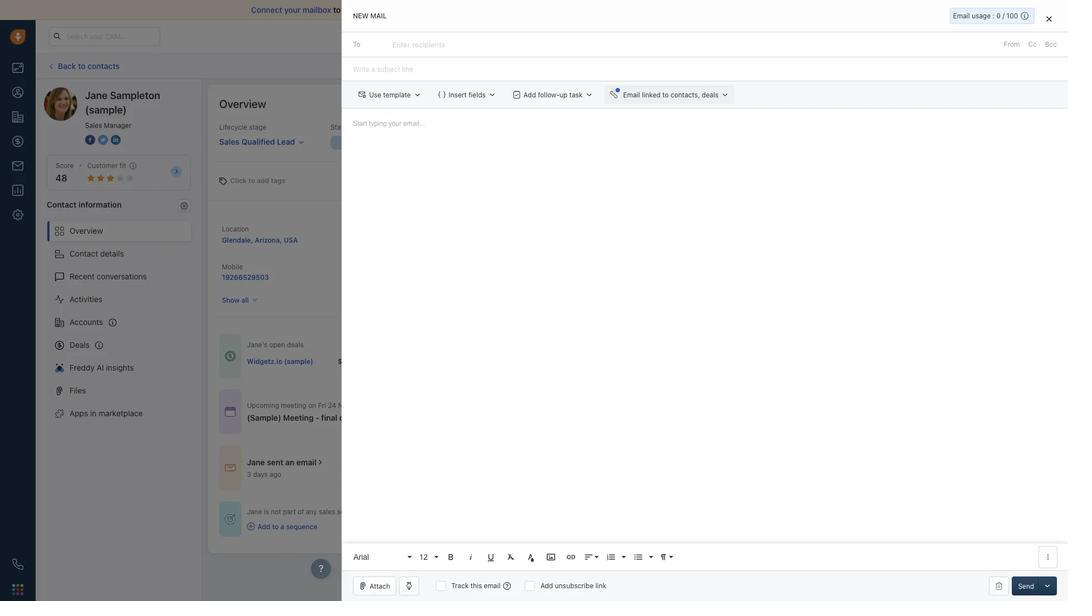 Task type: describe. For each thing, give the bounding box(es) containing it.
widgetz.io (sample)
[[247, 358, 313, 365]]

48
[[56, 173, 67, 184]]

facebook circled image
[[85, 134, 95, 146]]

email inside jane sent an email 3 days ago
[[297, 458, 317, 467]]

add unsubscribe link
[[541, 582, 607, 590]]

is
[[264, 508, 269, 516]]

jane's open deals
[[247, 341, 304, 349]]

1 vertical spatial (sample)
[[284, 358, 313, 365]]

ai
[[97, 363, 104, 372]]

add for add follow-up task
[[524, 91, 536, 99]]

2023
[[354, 401, 371, 409]]

ends
[[793, 33, 807, 40]]

text color image
[[526, 552, 536, 562]]

0 vertical spatial container_wx8msf4aqz5i3rn1 image
[[225, 462, 236, 474]]

arial button
[[350, 546, 413, 568]]

attach
[[370, 582, 390, 590]]

email inside dialog
[[484, 582, 501, 590]]

freshworks switcher image
[[12, 584, 23, 595]]

0 horizontal spatial deals
[[287, 341, 304, 349]]

show
[[222, 296, 240, 304]]

your
[[284, 5, 301, 14]]

italic (⌘i) image
[[466, 552, 476, 562]]

from
[[372, 401, 387, 409]]

days for ends
[[824, 33, 837, 40]]

add for add unsubscribe link
[[541, 582, 553, 590]]

unordered list image
[[634, 552, 644, 562]]

recent
[[70, 272, 95, 281]]

files
[[70, 386, 86, 395]]

stage
[[249, 123, 267, 131]]

customize
[[983, 100, 1016, 107]]

dialog containing arial
[[342, 0, 1069, 601]]

insert fields button
[[433, 85, 502, 104]]

widgetz.io (sample) link
[[247, 357, 313, 366]]

connect your mailbox link
[[251, 5, 333, 14]]

track this email
[[452, 582, 501, 590]]

phone element
[[7, 553, 29, 576]]

100
[[1007, 12, 1019, 20]]

paragraph format image
[[659, 552, 669, 562]]

about
[[382, 413, 403, 423]]

recent conversations
[[70, 272, 147, 281]]

$ 5,600
[[338, 358, 363, 365]]

-
[[316, 413, 319, 423]]

manager
[[104, 121, 132, 129]]

customer
[[87, 162, 118, 170]]

deals inside button
[[702, 91, 719, 99]]

back to contacts link
[[47, 57, 120, 75]]

contacts,
[[671, 91, 700, 99]]

send
[[1019, 582, 1035, 590]]

to right 'mailbox'
[[333, 5, 341, 14]]

insert image (⌘p) image
[[546, 552, 556, 562]]

19266529503 link
[[222, 273, 269, 281]]

clear formatting image
[[506, 552, 516, 562]]

application containing arial
[[342, 109, 1069, 571]]

19266529503
[[222, 273, 269, 281]]

3
[[247, 470, 251, 478]]

21
[[815, 33, 822, 40]]

and
[[424, 5, 437, 14]]

container_wx8msf4aqz5i3rn1 image for jane's open deals
[[225, 351, 236, 362]]

sequence
[[286, 523, 318, 530]]

send button
[[1013, 577, 1041, 596]]

meeting
[[281, 401, 307, 409]]

back
[[58, 61, 76, 70]]

improve
[[343, 5, 373, 14]]

close image
[[1047, 16, 1053, 22]]

from
[[1005, 40, 1021, 48]]

24
[[328, 401, 336, 409]]

back to contacts
[[58, 61, 120, 70]]

on
[[309, 401, 316, 409]]

arizona,
[[255, 236, 282, 244]]

add follow-up task
[[524, 91, 583, 99]]

12 button
[[416, 546, 440, 568]]

deals
[[70, 340, 90, 350]]

insert fields
[[449, 91, 486, 99]]

sales manager
[[85, 121, 132, 129]]

location glendale, arizona, usa
[[222, 225, 298, 244]]

new mail
[[353, 12, 387, 20]]

phone image
[[12, 559, 23, 570]]

more misc image
[[1044, 552, 1054, 562]]

marketplace
[[99, 409, 143, 418]]

usa
[[284, 236, 298, 244]]

bcc
[[1046, 40, 1058, 48]]

1 horizontal spatial overview
[[219, 97, 266, 110]]

template
[[383, 91, 411, 99]]

linkedin circled image
[[111, 134, 121, 146]]

all
[[242, 296, 249, 304]]

jane is not part of any sales sequence.
[[247, 508, 370, 516]]

contact for contact information
[[47, 200, 77, 209]]

mailbox
[[303, 5, 331, 14]]

0 horizontal spatial overview
[[70, 226, 103, 236]]

explore
[[859, 32, 883, 40]]

deal
[[419, 413, 435, 423]]

use template button
[[353, 85, 427, 104]]

explore plans
[[859, 32, 902, 40]]

qualified
[[242, 137, 275, 146]]

0 horizontal spatial in
[[90, 409, 97, 418]]

align image
[[584, 552, 594, 562]]

sampleton
[[110, 89, 160, 101]]

enable
[[439, 5, 464, 14]]

deliverability
[[375, 5, 422, 14]]

bold (⌘b) image
[[446, 552, 456, 562]]

to right back
[[78, 61, 86, 70]]

follow-
[[538, 91, 560, 99]]

jane sent an email 3 days ago
[[247, 458, 317, 478]]

way
[[474, 5, 489, 14]]

mng settings image
[[180, 202, 188, 210]]

to inside upcoming meeting on fri 24 nov, 2023 from 10:00 to 11:00 (sample) meeting - final discussion about the deal
[[408, 401, 415, 409]]

add for add to a sequence
[[258, 523, 271, 530]]



Task type: vqa. For each thing, say whether or not it's contained in the screenshot.
'Due date'
no



Task type: locate. For each thing, give the bounding box(es) containing it.
1 horizontal spatial email
[[954, 12, 971, 20]]

final
[[321, 413, 338, 423]]

jane for jane is not part of any sales sequence.
[[247, 508, 262, 516]]

discussion
[[340, 413, 380, 423]]

0 vertical spatial contact
[[47, 200, 77, 209]]

insights
[[106, 363, 134, 372]]

0 vertical spatial overview
[[219, 97, 266, 110]]

underline (⌘u) image
[[486, 552, 496, 562]]

1 vertical spatial in
[[90, 409, 97, 418]]

jane for jane sent an email 3 days ago
[[247, 458, 265, 467]]

0 horizontal spatial container_wx8msf4aqz5i3rn1 image
[[225, 462, 236, 474]]

0 vertical spatial sales
[[85, 121, 102, 129]]

1 vertical spatial add
[[258, 523, 271, 530]]

Enter recipients text field
[[393, 36, 448, 54]]

sales for sales qualified lead
[[219, 137, 240, 146]]

upcoming
[[247, 401, 279, 409]]

to left a
[[272, 523, 279, 530]]

contact details
[[70, 249, 124, 258]]

apps
[[70, 409, 88, 418]]

1 horizontal spatial of
[[510, 5, 518, 14]]

conversations
[[97, 272, 147, 281]]

container_wx8msf4aqz5i3rn1 image
[[225, 351, 236, 362], [225, 406, 236, 417], [225, 514, 236, 525]]

new
[[353, 12, 369, 20]]

row containing widgetz.io (sample)
[[247, 350, 609, 373]]

show all
[[222, 296, 249, 304]]

2 vertical spatial email
[[484, 582, 501, 590]]

email for email linked to contacts, deals
[[624, 91, 641, 99]]

1 vertical spatial email
[[624, 91, 641, 99]]

container_wx8msf4aqz5i3rn1 image left a
[[247, 523, 255, 531]]

sales qualified lead link
[[219, 132, 305, 148]]

1 vertical spatial of
[[298, 508, 304, 516]]

0 horizontal spatial days
[[253, 470, 268, 478]]

1 horizontal spatial days
[[824, 33, 837, 40]]

0 vertical spatial add
[[524, 91, 536, 99]]

email
[[520, 5, 539, 14], [297, 458, 317, 467], [484, 582, 501, 590]]

2 vertical spatial jane
[[247, 508, 262, 516]]

conversations.
[[541, 5, 595, 14]]

container_wx8msf4aqz5i3rn1 image for upcoming meeting on fri 24 nov, 2023 from 10:00 to 11:00
[[225, 406, 236, 417]]

email right this
[[484, 582, 501, 590]]

container_wx8msf4aqz5i3rn1 image
[[225, 462, 236, 474], [247, 523, 255, 531]]

0 vertical spatial deals
[[702, 91, 719, 99]]

3 container_wx8msf4aqz5i3rn1 image from the top
[[225, 514, 236, 525]]

1 vertical spatial jane
[[247, 458, 265, 467]]

1 horizontal spatial sales
[[219, 137, 240, 146]]

in left 21
[[809, 33, 814, 40]]

container_wx8msf4aqz5i3rn1 image left widgetz.io
[[225, 351, 236, 362]]

1 horizontal spatial container_wx8msf4aqz5i3rn1 image
[[247, 523, 255, 531]]

contact up the recent
[[70, 249, 98, 258]]

dialog
[[342, 0, 1069, 601]]

sales
[[85, 121, 102, 129], [219, 137, 240, 146]]

usage
[[973, 12, 992, 20]]

0 vertical spatial days
[[824, 33, 837, 40]]

(sample)
[[85, 104, 127, 116], [284, 358, 313, 365]]

sales inside sales qualified lead link
[[219, 137, 240, 146]]

track
[[452, 582, 469, 590]]

(sample) up sales manager
[[85, 104, 127, 116]]

1 vertical spatial days
[[253, 470, 268, 478]]

the
[[405, 413, 417, 423]]

fri
[[318, 401, 326, 409]]

apps in marketplace
[[70, 409, 143, 418]]

email image
[[959, 32, 966, 41]]

customer fit
[[87, 162, 126, 170]]

of right sync
[[510, 5, 518, 14]]

arial
[[354, 553, 369, 561]]

your
[[764, 33, 778, 40]]

jane
[[85, 89, 108, 101], [247, 458, 265, 467], [247, 508, 262, 516]]

email for email usage : 0 / 100
[[954, 12, 971, 20]]

sequence.
[[337, 508, 370, 516]]

glendale,
[[222, 236, 253, 244]]

0 horizontal spatial of
[[298, 508, 304, 516]]

1 vertical spatial container_wx8msf4aqz5i3rn1 image
[[247, 523, 255, 531]]

plans
[[885, 32, 902, 40]]

activities
[[70, 295, 102, 304]]

to left add
[[249, 177, 255, 185]]

jane for jane sampleton (sample)
[[85, 89, 108, 101]]

jane sampleton (sample)
[[85, 89, 160, 116]]

overview
[[219, 97, 266, 110], [70, 226, 103, 236]]

12
[[419, 553, 428, 561]]

connect
[[251, 5, 282, 14]]

0 vertical spatial in
[[809, 33, 814, 40]]

1 horizontal spatial in
[[809, 33, 814, 40]]

meeting
[[283, 413, 314, 423]]

days
[[824, 33, 837, 40], [253, 470, 268, 478]]

container_wx8msf4aqz5i3rn1 image inside add to a sequence link
[[247, 523, 255, 531]]

row
[[247, 350, 609, 373]]

1 vertical spatial email
[[297, 458, 317, 467]]

jane down contacts
[[85, 89, 108, 101]]

2 horizontal spatial add
[[541, 582, 553, 590]]

your trial ends in 21 days
[[764, 33, 837, 40]]

insert link (⌘k) image
[[566, 552, 576, 562]]

Write a subject line text field
[[342, 57, 1069, 81]]

to right the linked
[[663, 91, 669, 99]]

add down is
[[258, 523, 271, 530]]

Search your CRM... text field
[[49, 27, 160, 46]]

(sample) down open on the bottom of page
[[284, 358, 313, 365]]

of left "any"
[[298, 508, 304, 516]]

a
[[281, 523, 285, 530]]

cc
[[1029, 40, 1038, 48]]

container_wx8msf4aqz5i3rn1 image left 3
[[225, 462, 236, 474]]

application
[[342, 109, 1069, 571]]

deals right open on the bottom of page
[[287, 341, 304, 349]]

connect your mailbox to improve deliverability and enable 2-way sync of email conversations.
[[251, 5, 595, 14]]

jane inside jane sampleton (sample)
[[85, 89, 108, 101]]

trial
[[780, 33, 791, 40]]

use
[[369, 91, 382, 99]]

an
[[286, 458, 295, 467]]

1 horizontal spatial add
[[524, 91, 536, 99]]

1 vertical spatial container_wx8msf4aqz5i3rn1 image
[[225, 406, 236, 417]]

1 container_wx8msf4aqz5i3rn1 image from the top
[[225, 351, 236, 362]]

freddy ai insights
[[70, 363, 134, 372]]

48 button
[[56, 173, 67, 184]]

0 horizontal spatial sales
[[85, 121, 102, 129]]

of
[[510, 5, 518, 14], [298, 508, 304, 516]]

container_wx8msf4aqz5i3rn1 image left is
[[225, 514, 236, 525]]

0 vertical spatial of
[[510, 5, 518, 14]]

email inside email linked to contacts, deals button
[[624, 91, 641, 99]]

contacts
[[88, 61, 120, 70]]

1 horizontal spatial email
[[484, 582, 501, 590]]

to up the the on the bottom of page
[[408, 401, 415, 409]]

0 vertical spatial (sample)
[[85, 104, 127, 116]]

1 horizontal spatial (sample)
[[284, 358, 313, 365]]

add
[[257, 177, 269, 185]]

10:00
[[389, 401, 407, 409]]

2 vertical spatial container_wx8msf4aqz5i3rn1 image
[[225, 514, 236, 525]]

days right 21
[[824, 33, 837, 40]]

/
[[1003, 12, 1005, 20]]

days right 3
[[253, 470, 268, 478]]

deals right contacts, on the top right
[[702, 91, 719, 99]]

freddy
[[70, 363, 95, 372]]

sales down lifecycle
[[219, 137, 240, 146]]

jane up 3
[[247, 458, 265, 467]]

to
[[333, 5, 341, 14], [78, 61, 86, 70], [663, 91, 669, 99], [249, 177, 255, 185], [408, 401, 415, 409], [272, 523, 279, 530]]

2 vertical spatial add
[[541, 582, 553, 590]]

1 vertical spatial deals
[[287, 341, 304, 349]]

mobile
[[222, 263, 243, 271]]

email usage : 0 / 100
[[954, 12, 1019, 20]]

click to add tags
[[230, 177, 286, 185]]

2-
[[466, 5, 474, 14]]

in
[[809, 33, 814, 40], [90, 409, 97, 418]]

sales up facebook circled icon
[[85, 121, 102, 129]]

0 vertical spatial jane
[[85, 89, 108, 101]]

contact information
[[47, 200, 122, 209]]

0 horizontal spatial add
[[258, 523, 271, 530]]

container_wx8msf4aqz5i3rn1 image for jane is not part of any sales sequence.
[[225, 514, 236, 525]]

11:00
[[417, 401, 433, 409]]

unsubscribe
[[555, 582, 594, 590]]

to inside button
[[663, 91, 669, 99]]

1 vertical spatial sales
[[219, 137, 240, 146]]

lead
[[277, 137, 295, 146]]

tags
[[271, 177, 286, 185]]

days for an
[[253, 470, 268, 478]]

accounts
[[70, 318, 103, 327]]

jane inside jane sent an email 3 days ago
[[247, 458, 265, 467]]

customize overview
[[983, 100, 1046, 107]]

1 vertical spatial contact
[[70, 249, 98, 258]]

sales
[[319, 508, 335, 516]]

2 container_wx8msf4aqz5i3rn1 image from the top
[[225, 406, 236, 417]]

click
[[230, 177, 247, 185]]

1 horizontal spatial deals
[[702, 91, 719, 99]]

twitter circled image
[[98, 134, 108, 146]]

sales qualified lead
[[219, 137, 295, 146]]

0 vertical spatial email
[[954, 12, 971, 20]]

2 horizontal spatial email
[[520, 5, 539, 14]]

days inside jane sent an email 3 days ago
[[253, 470, 268, 478]]

add follow-up task button
[[508, 85, 599, 104], [508, 85, 599, 104]]

sales for sales manager
[[85, 121, 102, 129]]

insert
[[449, 91, 467, 99]]

task
[[570, 91, 583, 99]]

add left unsubscribe
[[541, 582, 553, 590]]

overview up "lifecycle stage"
[[219, 97, 266, 110]]

ordered list image
[[606, 552, 617, 562]]

0 vertical spatial email
[[520, 5, 539, 14]]

contact down 48 button
[[47, 200, 77, 209]]

1 vertical spatial overview
[[70, 226, 103, 236]]

widgetz.io
[[247, 358, 283, 365]]

any
[[306, 508, 317, 516]]

information
[[79, 200, 122, 209]]

:
[[993, 12, 995, 20]]

email left usage
[[954, 12, 971, 20]]

fields
[[469, 91, 486, 99]]

0 horizontal spatial email
[[624, 91, 641, 99]]

lifecycle stage
[[219, 123, 267, 131]]

in right apps
[[90, 409, 97, 418]]

container_wx8msf4aqz5i3rn1 image left the upcoming at bottom
[[225, 406, 236, 417]]

jane left is
[[247, 508, 262, 516]]

email right an
[[297, 458, 317, 467]]

email left the linked
[[624, 91, 641, 99]]

email right sync
[[520, 5, 539, 14]]

email linked to contacts, deals
[[624, 91, 719, 99]]

up
[[560, 91, 568, 99]]

0 vertical spatial container_wx8msf4aqz5i3rn1 image
[[225, 351, 236, 362]]

0 horizontal spatial email
[[297, 458, 317, 467]]

contact for contact details
[[70, 249, 98, 258]]

0 horizontal spatial (sample)
[[85, 104, 127, 116]]

overview up contact details
[[70, 226, 103, 236]]

(sample) inside jane sampleton (sample)
[[85, 104, 127, 116]]

add left follow-
[[524, 91, 536, 99]]



